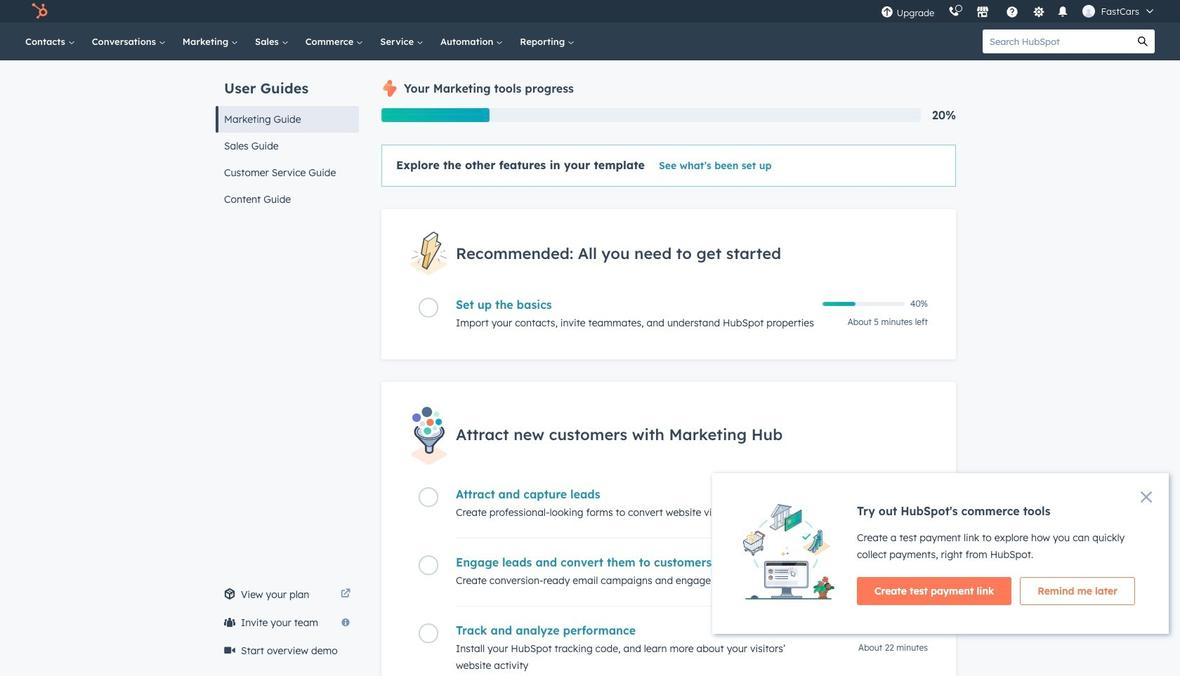 Task type: locate. For each thing, give the bounding box(es) containing it.
link opens in a new window image
[[341, 587, 350, 603]]

[object object] complete progress bar
[[823, 302, 855, 306]]

marketplaces image
[[977, 6, 989, 19]]

menu
[[874, 0, 1163, 22]]

link opens in a new window image
[[341, 589, 350, 600]]

progress bar
[[381, 108, 489, 122]]



Task type: vqa. For each thing, say whether or not it's contained in the screenshot.
platform solutions element
no



Task type: describe. For each thing, give the bounding box(es) containing it.
user guides element
[[216, 60, 359, 213]]

Search HubSpot search field
[[983, 30, 1131, 53]]

close image
[[1141, 492, 1152, 503]]

christina overa image
[[1083, 5, 1095, 18]]



